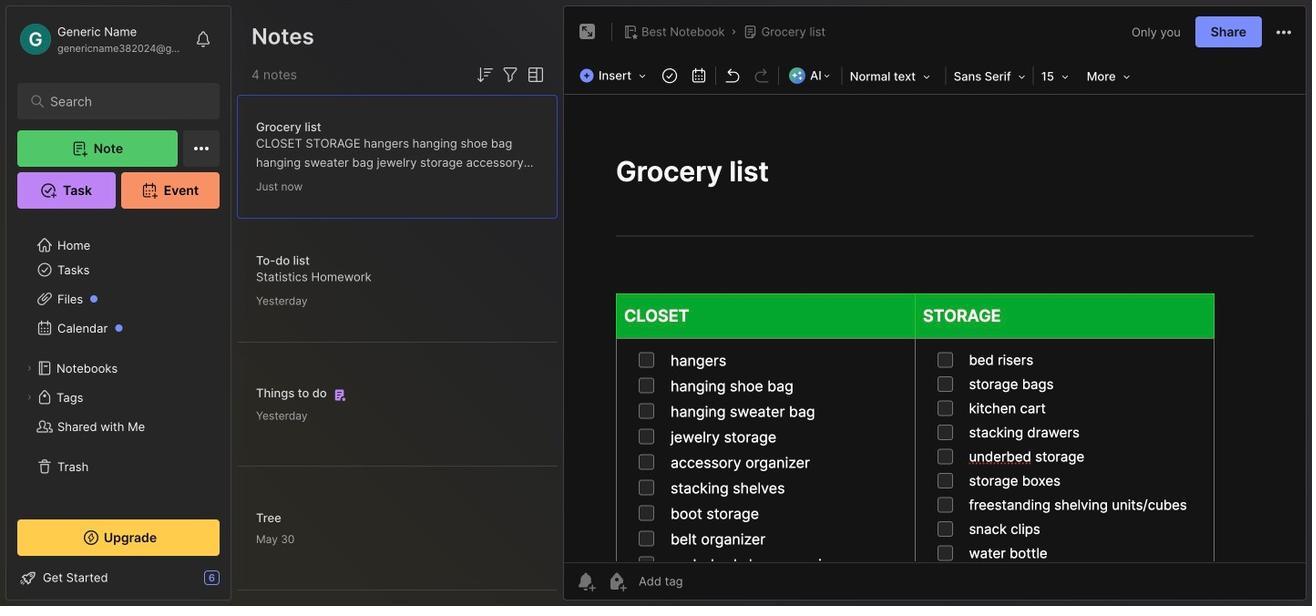 Task type: locate. For each thing, give the bounding box(es) containing it.
More actions field
[[1274, 20, 1296, 43]]

Font family field
[[949, 64, 1032, 89]]

Heading level field
[[845, 64, 944, 89]]

Search text field
[[50, 93, 196, 110]]

Add tag field
[[637, 574, 774, 589]]

add a reminder image
[[575, 571, 597, 593]]

Add filters field
[[500, 64, 522, 86]]

View options field
[[522, 64, 547, 86]]

tree
[[6, 197, 231, 503]]

Insert field
[[575, 63, 656, 88]]

click to collapse image
[[230, 573, 244, 594]]

add filters image
[[500, 64, 522, 86]]

None search field
[[50, 90, 196, 112]]



Task type: describe. For each thing, give the bounding box(es) containing it.
none search field inside main element
[[50, 90, 196, 112]]

Help and Learning task checklist field
[[6, 563, 231, 593]]

calendar event image
[[687, 63, 712, 88]]

undo image
[[720, 63, 746, 88]]

note window element
[[563, 5, 1307, 605]]

expand notebooks image
[[24, 363, 35, 374]]

expand tags image
[[24, 392, 35, 403]]

Font size field
[[1036, 64, 1082, 89]]

Account field
[[17, 21, 186, 57]]

Sort options field
[[474, 64, 496, 86]]

expand note image
[[577, 21, 599, 43]]

more actions image
[[1274, 21, 1296, 43]]

add tag image
[[606, 571, 628, 593]]

tree inside main element
[[6, 197, 231, 503]]

More field
[[1082, 64, 1137, 89]]

task image
[[657, 63, 683, 88]]

main element
[[0, 0, 237, 606]]

Note Editor text field
[[564, 94, 1307, 563]]



Task type: vqa. For each thing, say whether or not it's contained in the screenshot.
Sort options field
yes



